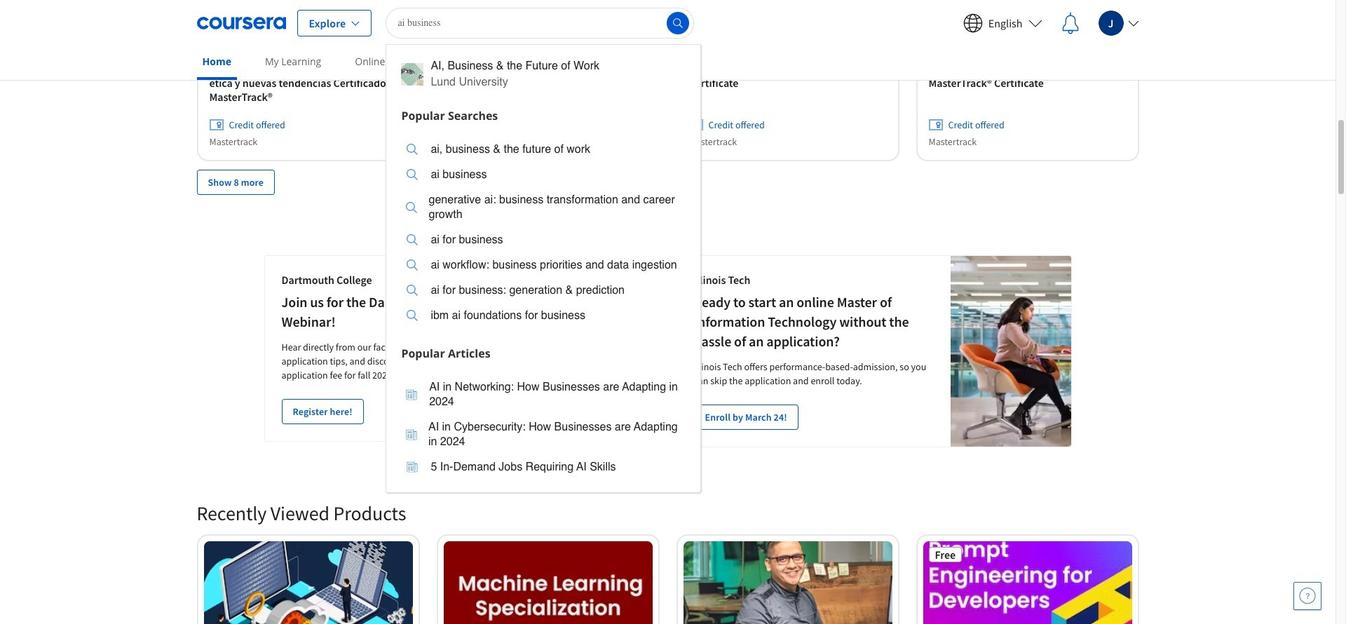 Task type: describe. For each thing, give the bounding box(es) containing it.
recently viewed products collection element
[[188, 478, 1148, 624]]

help center image
[[1299, 588, 1316, 604]]

explore mastertrack® certificates collection element
[[188, 0, 1148, 217]]



Task type: locate. For each thing, give the bounding box(es) containing it.
autocomplete results list box
[[386, 44, 701, 493]]

2 list box from the top
[[387, 366, 701, 492]]

list box
[[387, 128, 701, 340], [387, 366, 701, 492]]

1 list box from the top
[[387, 128, 701, 340]]

coursera image
[[197, 12, 286, 34]]

None search field
[[386, 7, 701, 493]]

1 vertical spatial list box
[[387, 366, 701, 492]]

suggestion image image
[[401, 63, 424, 86], [407, 144, 418, 155], [407, 169, 418, 180], [406, 202, 417, 213], [407, 234, 418, 245], [407, 259, 418, 271], [407, 285, 418, 296], [407, 310, 418, 321], [406, 389, 417, 400], [406, 429, 417, 440], [407, 461, 418, 473]]

0 vertical spatial list box
[[387, 128, 701, 340]]

What do you want to learn? text field
[[386, 7, 694, 38]]



Task type: vqa. For each thing, say whether or not it's contained in the screenshot.
Actions toolbar
no



